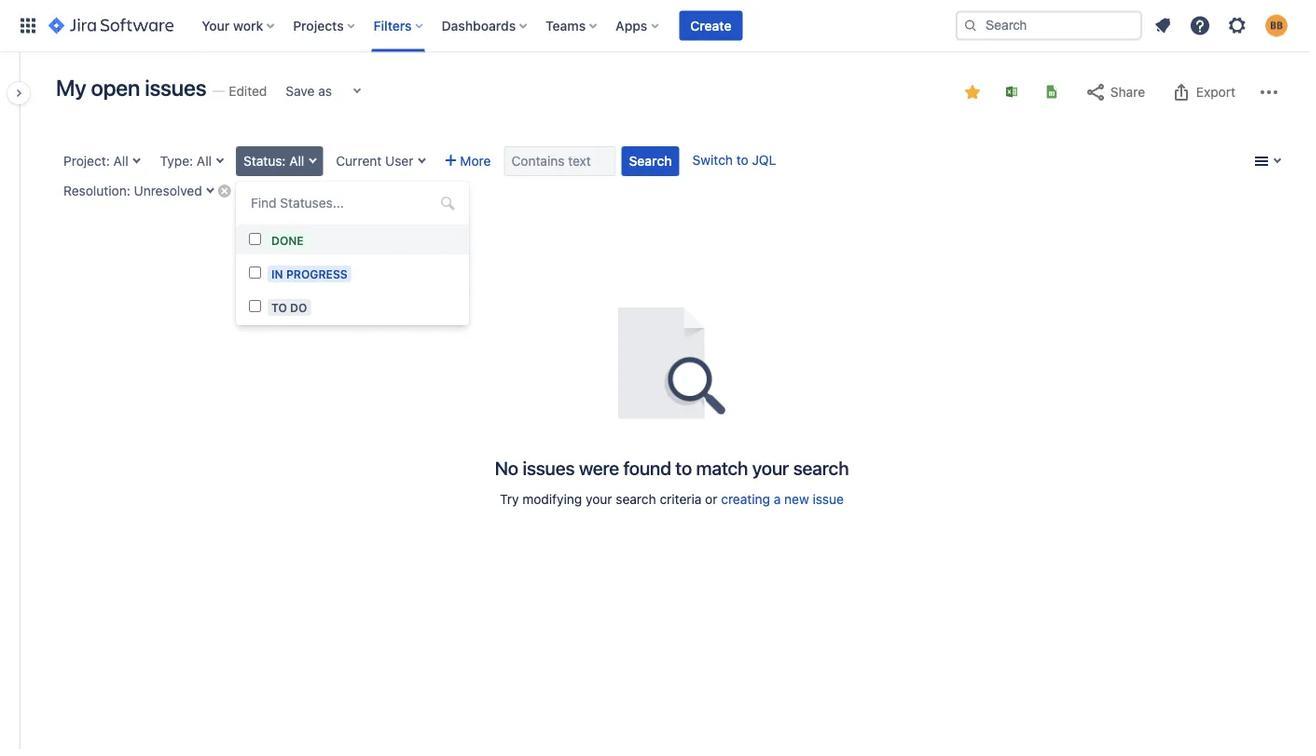 Task type: locate. For each thing, give the bounding box(es) containing it.
done
[[271, 234, 304, 247]]

status:
[[243, 153, 286, 169]]

save as
[[286, 83, 332, 99]]

search button
[[622, 146, 680, 176]]

switch to jql
[[693, 153, 776, 168]]

issue
[[813, 492, 844, 507]]

your up a in the right bottom of the page
[[753, 457, 789, 479]]

your work button
[[196, 11, 282, 41]]

save
[[286, 83, 315, 99]]

to
[[737, 153, 749, 168], [676, 457, 692, 479]]

to left the jql at the top of page
[[737, 153, 749, 168]]

3 all from the left
[[289, 153, 304, 169]]

your
[[753, 457, 789, 479], [586, 492, 613, 507]]

type: all
[[160, 153, 212, 169]]

export
[[1197, 84, 1236, 100]]

default image
[[440, 196, 455, 211]]

0 vertical spatial to
[[737, 153, 749, 168]]

new
[[785, 492, 809, 507]]

1 vertical spatial search
[[616, 492, 656, 507]]

to do
[[271, 301, 307, 314]]

sidebar navigation image
[[0, 75, 41, 112]]

all for type: all
[[197, 153, 212, 169]]

my open issues
[[56, 75, 206, 101]]

user
[[385, 153, 414, 169]]

projects
[[293, 18, 344, 33]]

banner
[[0, 0, 1311, 52]]

search down found
[[616, 492, 656, 507]]

status: all
[[243, 153, 304, 169]]

1 vertical spatial your
[[586, 492, 613, 507]]

issues
[[145, 75, 206, 101], [523, 457, 575, 479]]

all for status: all
[[289, 153, 304, 169]]

all right type:
[[197, 153, 212, 169]]

your
[[202, 18, 230, 33]]

issues up the modifying
[[523, 457, 575, 479]]

edited
[[229, 83, 267, 99]]

None checkbox
[[249, 233, 261, 245], [249, 267, 261, 279], [249, 233, 261, 245], [249, 267, 261, 279]]

open
[[91, 75, 140, 101]]

to
[[271, 301, 287, 314]]

more
[[460, 153, 491, 169]]

1 all from the left
[[113, 153, 128, 169]]

1 horizontal spatial all
[[197, 153, 212, 169]]

banner containing your work
[[0, 0, 1311, 52]]

project:
[[63, 153, 110, 169]]

current
[[336, 153, 382, 169]]

all
[[113, 153, 128, 169], [197, 153, 212, 169], [289, 153, 304, 169]]

0 horizontal spatial search
[[616, 492, 656, 507]]

resolution: unresolved
[[63, 183, 202, 199]]

all right status:
[[289, 153, 304, 169]]

apps button
[[610, 11, 666, 41]]

0 horizontal spatial all
[[113, 153, 128, 169]]

found
[[624, 457, 671, 479]]

my
[[56, 75, 86, 101]]

dashboards button
[[436, 11, 535, 41]]

in
[[271, 268, 283, 281]]

1 horizontal spatial your
[[753, 457, 789, 479]]

dashboards
[[442, 18, 516, 33]]

2 horizontal spatial all
[[289, 153, 304, 169]]

more button
[[438, 146, 499, 176]]

open in google sheets image
[[1045, 84, 1060, 99]]

0 vertical spatial issues
[[145, 75, 206, 101]]

progress
[[286, 268, 348, 281]]

resolution:
[[63, 183, 130, 199]]

0 vertical spatial search
[[794, 457, 849, 479]]

try
[[500, 492, 519, 507]]

issues right open
[[145, 75, 206, 101]]

search up 'issue'
[[794, 457, 849, 479]]

primary element
[[11, 0, 956, 52]]

your down were on the bottom of the page
[[586, 492, 613, 507]]

type:
[[160, 153, 193, 169]]

to up criteria
[[676, 457, 692, 479]]

appswitcher icon image
[[17, 14, 39, 37]]

None checkbox
[[249, 300, 261, 313]]

1 vertical spatial issues
[[523, 457, 575, 479]]

all for project: all
[[113, 153, 128, 169]]

as
[[318, 83, 332, 99]]

2 all from the left
[[197, 153, 212, 169]]

create button
[[679, 11, 743, 41]]

jira software image
[[49, 14, 174, 37], [49, 14, 174, 37]]

filters
[[374, 18, 412, 33]]

filters button
[[368, 11, 431, 41]]

0 horizontal spatial issues
[[145, 75, 206, 101]]

1 horizontal spatial to
[[737, 153, 749, 168]]

your work
[[202, 18, 263, 33]]

1 horizontal spatial search
[[794, 457, 849, 479]]

in progress
[[271, 268, 348, 281]]

teams button
[[540, 11, 605, 41]]

search
[[794, 457, 849, 479], [616, 492, 656, 507]]

all up resolution: unresolved
[[113, 153, 128, 169]]

1 vertical spatial to
[[676, 457, 692, 479]]



Task type: vqa. For each thing, say whether or not it's contained in the screenshot.
Project Planning Project
no



Task type: describe. For each thing, give the bounding box(es) containing it.
open in microsoft excel image
[[1005, 84, 1020, 99]]

switch to jql link
[[693, 153, 776, 168]]

a
[[774, 492, 781, 507]]

notifications image
[[1152, 14, 1175, 37]]

apps
[[616, 18, 648, 33]]

no
[[495, 457, 519, 479]]

your profile and settings image
[[1266, 14, 1288, 37]]

save as button
[[276, 76, 341, 106]]

1 horizontal spatial issues
[[523, 457, 575, 479]]

Search field
[[956, 11, 1143, 41]]

were
[[579, 457, 619, 479]]

0 horizontal spatial to
[[676, 457, 692, 479]]

jql
[[752, 153, 776, 168]]

settings image
[[1227, 14, 1249, 37]]

export button
[[1162, 77, 1245, 107]]

criteria
[[660, 492, 702, 507]]

0 vertical spatial your
[[753, 457, 789, 479]]

modifying
[[523, 492, 582, 507]]

no issues were found to match your search
[[495, 457, 849, 479]]

do
[[290, 301, 307, 314]]

work
[[233, 18, 263, 33]]

projects button
[[288, 11, 363, 41]]

switch
[[693, 153, 733, 168]]

match
[[696, 457, 748, 479]]

share link
[[1076, 77, 1155, 107]]

search
[[629, 153, 672, 169]]

help image
[[1189, 14, 1212, 37]]

creating
[[721, 492, 771, 507]]

current user
[[336, 153, 414, 169]]

search image
[[964, 18, 979, 33]]

create
[[691, 18, 732, 33]]

Search issues using keywords text field
[[504, 146, 616, 176]]

teams
[[546, 18, 586, 33]]

try modifying your search criteria or creating a new issue
[[500, 492, 844, 507]]

0 horizontal spatial your
[[586, 492, 613, 507]]

small image
[[966, 85, 980, 100]]

current user button
[[329, 146, 432, 176]]

share
[[1111, 84, 1146, 100]]

project: all
[[63, 153, 128, 169]]

creating a new issue link
[[721, 492, 844, 507]]

or
[[705, 492, 718, 507]]

unresolved
[[134, 183, 202, 199]]

Find Statuses... field
[[245, 190, 460, 216]]

remove criteria image
[[217, 183, 232, 198]]



